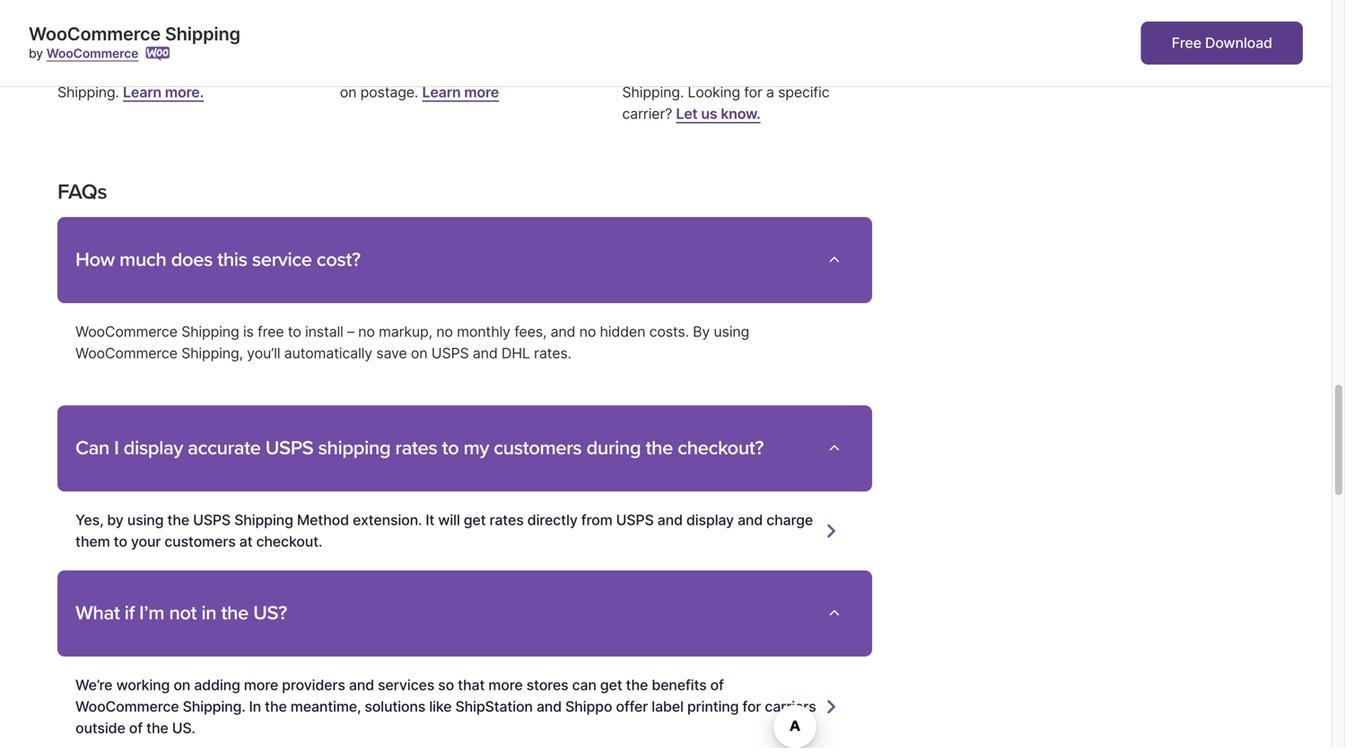 Task type: locate. For each thing, give the bounding box(es) containing it.
shipping up shipping,
[[181, 323, 239, 341]]

for left a
[[744, 83, 762, 101]]

0 horizontal spatial carriers
[[660, 62, 710, 79]]

1 learn from the left
[[123, 83, 162, 101]]

1 horizontal spatial display
[[686, 511, 734, 529]]

we're left actively
[[622, 40, 659, 58]]

and right from in the left of the page
[[657, 511, 683, 529]]

0 horizontal spatial no
[[358, 323, 375, 341]]

0 horizontal spatial your
[[131, 533, 161, 550]]

usps inside "save on usps shipping labels by printing with woocommerce shipping."
[[114, 40, 152, 58]]

and
[[447, 62, 472, 79], [551, 323, 576, 341], [473, 345, 498, 362], [657, 511, 683, 529], [738, 511, 763, 529], [349, 676, 374, 694], [536, 698, 562, 716]]

1 vertical spatial using
[[127, 511, 164, 529]]

2 learn from the left
[[422, 83, 461, 101]]

shipping up at
[[234, 511, 293, 529]]

dhl down the fees,
[[502, 345, 530, 362]]

more down internationally?
[[464, 83, 499, 101]]

carriers
[[660, 62, 710, 79], [765, 698, 816, 716]]

1 horizontal spatial save
[[475, 62, 506, 79]]

shipping inside "save on usps shipping labels by printing with woocommerce shipping."
[[156, 40, 212, 58]]

1 horizontal spatial adding
[[794, 40, 840, 58]]

save left up
[[475, 62, 506, 79]]

0 vertical spatial adding
[[794, 40, 840, 58]]

learn more.
[[123, 83, 204, 101]]

shippo
[[565, 698, 612, 716]]

1 vertical spatial for
[[743, 698, 761, 716]]

my
[[463, 436, 489, 460]]

woocommerce link
[[46, 46, 138, 61]]

in
[[249, 698, 261, 716]]

1 vertical spatial dhl
[[502, 345, 530, 362]]

0 horizontal spatial labels
[[216, 40, 254, 58]]

shipping. inside we're actively working on adding more carriers to woocommerce shipping. looking for a specific carrier?
[[622, 83, 684, 101]]

postage.
[[360, 83, 418, 101]]

0 vertical spatial printing
[[57, 62, 108, 79]]

providers
[[282, 676, 345, 694]]

using right yes, on the bottom left
[[127, 511, 164, 529]]

1 vertical spatial adding
[[194, 676, 240, 694]]

we're working on adding more providers and services so that more stores can get the benefits of woocommerce shipping. in the meantime, solutions like shipstation and shippo offer label printing for carriers outside of the us. link
[[75, 675, 825, 739]]

shipping. inside we're working on adding more providers and services so that more stores can get the benefits of woocommerce shipping. in the meantime, solutions like shipstation and shippo offer label printing for carriers outside of the us.
[[183, 698, 245, 716]]

no left hidden
[[579, 323, 596, 341]]

by woocommerce
[[29, 46, 138, 61]]

to left my
[[442, 436, 459, 460]]

shipping.
[[57, 83, 119, 101], [622, 83, 684, 101], [183, 698, 245, 716]]

1 horizontal spatial customers
[[494, 436, 582, 460]]

0 vertical spatial working
[[717, 40, 770, 58]]

get inside yes, by using the usps shipping method extension. it will get rates directly from usps and display and charge them to your customers at checkout.
[[464, 511, 486, 529]]

labels right developed by woocommerce image
[[216, 40, 254, 58]]

adding up specific
[[794, 40, 840, 58]]

on
[[94, 40, 110, 58], [774, 40, 790, 58], [340, 83, 357, 101], [411, 345, 428, 362], [173, 676, 190, 694]]

printing down benefits
[[687, 698, 739, 716]]

we're inside we're working on adding more providers and services so that more stores can get the benefits of woocommerce shipping. in the meantime, solutions like shipstation and shippo offer label printing for carriers outside of the us.
[[75, 676, 113, 694]]

rates.
[[534, 345, 571, 362]]

0 horizontal spatial we're
[[75, 676, 113, 694]]

0 horizontal spatial learn
[[123, 83, 162, 101]]

1 vertical spatial carriers
[[765, 698, 816, 716]]

0 vertical spatial shipping
[[156, 40, 212, 58]]

customers
[[494, 436, 582, 460], [164, 533, 236, 550]]

1 horizontal spatial no
[[436, 323, 453, 341]]

to right up
[[531, 62, 544, 79]]

1 horizontal spatial we're
[[622, 40, 659, 58]]

display
[[124, 436, 183, 460], [686, 511, 734, 529]]

shipping. down woocommerce link on the top left of the page
[[57, 83, 119, 101]]

shipping up developed by woocommerce image
[[165, 23, 240, 45]]

labels
[[216, 40, 254, 58], [404, 62, 443, 79]]

0 horizontal spatial using
[[127, 511, 164, 529]]

using right by
[[714, 323, 749, 341]]

1 vertical spatial display
[[686, 511, 734, 529]]

1 vertical spatial labels
[[404, 62, 443, 79]]

0 horizontal spatial of
[[129, 720, 143, 737]]

your up 67%
[[540, 40, 570, 58]]

your inside shipping internationally? print your own dhl labels and save up to 67% on postage.
[[540, 40, 570, 58]]

0 horizontal spatial rates
[[395, 436, 437, 460]]

woocommerce left shipping,
[[75, 345, 177, 362]]

1 horizontal spatial labels
[[404, 62, 443, 79]]

and up the learn more link
[[447, 62, 472, 79]]

for
[[744, 83, 762, 101], [743, 698, 761, 716]]

shipping. for carriers
[[622, 83, 684, 101]]

0 horizontal spatial adding
[[194, 676, 240, 694]]

0 horizontal spatial printing
[[57, 62, 108, 79]]

if
[[124, 602, 134, 625]]

shipping
[[156, 40, 212, 58], [318, 436, 391, 460]]

0 vertical spatial using
[[714, 323, 749, 341]]

customers right my
[[494, 436, 582, 460]]

more up the carrier?
[[622, 62, 656, 79]]

display right the i
[[124, 436, 183, 460]]

display inside yes, by using the usps shipping method extension. it will get rates directly from usps and display and charge them to your customers at checkout.
[[686, 511, 734, 529]]

2 no from the left
[[436, 323, 453, 341]]

1 vertical spatial get
[[600, 676, 622, 694]]

no
[[358, 323, 375, 341], [436, 323, 453, 341], [579, 323, 596, 341]]

and up the solutions
[[349, 676, 374, 694]]

free download
[[1172, 34, 1272, 52]]

on up a
[[774, 40, 790, 58]]

let us know.
[[676, 105, 761, 122]]

1 horizontal spatial your
[[540, 40, 570, 58]]

usps down monthly
[[431, 345, 469, 362]]

usps up "with"
[[114, 40, 152, 58]]

save down markup,
[[376, 345, 407, 362]]

woocommerce up a
[[731, 62, 833, 79]]

0 horizontal spatial customers
[[164, 533, 236, 550]]

checkout?
[[678, 436, 764, 460]]

1 vertical spatial save
[[376, 345, 407, 362]]

adding inside we're working on adding more providers and services so that more stores can get the benefits of woocommerce shipping. in the meantime, solutions like shipstation and shippo offer label printing for carriers outside of the us.
[[194, 676, 240, 694]]

0 vertical spatial customers
[[494, 436, 582, 460]]

0 vertical spatial we're
[[622, 40, 659, 58]]

learn for and
[[422, 83, 461, 101]]

print
[[506, 40, 537, 58]]

customers left at
[[164, 533, 236, 550]]

0 horizontal spatial working
[[116, 676, 170, 694]]

more
[[622, 62, 656, 79], [464, 83, 499, 101], [244, 676, 278, 694], [488, 676, 523, 694]]

rates left my
[[395, 436, 437, 460]]

and inside shipping internationally? print your own dhl labels and save up to 67% on postage.
[[447, 62, 472, 79]]

we're up outside
[[75, 676, 113, 694]]

accurate
[[188, 436, 261, 460]]

1 horizontal spatial of
[[710, 676, 724, 694]]

to right them
[[114, 533, 127, 550]]

of
[[710, 676, 724, 694], [129, 720, 143, 737]]

1 vertical spatial customers
[[164, 533, 236, 550]]

0 horizontal spatial display
[[124, 436, 183, 460]]

on inside we're working on adding more providers and services so that more stores can get the benefits of woocommerce shipping. in the meantime, solutions like shipstation and shippo offer label printing for carriers outside of the us.
[[173, 676, 190, 694]]

shipping up method
[[318, 436, 391, 460]]

shipstation
[[455, 698, 533, 716]]

woocommerce inside "save on usps shipping labels by printing with woocommerce shipping."
[[144, 62, 246, 79]]

up
[[510, 62, 527, 79]]

shipping. up us.
[[183, 698, 245, 716]]

0 vertical spatial dhl
[[372, 62, 400, 79]]

usps inside woocommerce shipping is free to install – no markup, no monthly fees, and no hidden costs. by using woocommerce shipping, you'll automatically save on usps and dhl rates.
[[431, 345, 469, 362]]

learn down "with"
[[123, 83, 162, 101]]

shipping up own
[[340, 40, 398, 58]]

how much does this service cost?
[[75, 248, 360, 272]]

1 vertical spatial printing
[[687, 698, 739, 716]]

1 no from the left
[[358, 323, 375, 341]]

get right will
[[464, 511, 486, 529]]

the down accurate
[[167, 511, 189, 529]]

1 horizontal spatial by
[[107, 511, 124, 529]]

carriers down actively
[[660, 62, 710, 79]]

the inside yes, by using the usps shipping method extension. it will get rates directly from usps and display and charge them to your customers at checkout.
[[167, 511, 189, 529]]

1 vertical spatial rates
[[489, 511, 524, 529]]

to inside shipping internationally? print your own dhl labels and save up to 67% on postage.
[[531, 62, 544, 79]]

adding up us.
[[194, 676, 240, 694]]

1 horizontal spatial shipping
[[318, 436, 391, 460]]

own
[[340, 62, 368, 79]]

0 horizontal spatial save
[[376, 345, 407, 362]]

more inside we're actively working on adding more carriers to woocommerce shipping. looking for a specific carrier?
[[622, 62, 656, 79]]

0 vertical spatial your
[[540, 40, 570, 58]]

for left angle right image
[[743, 698, 761, 716]]

the
[[646, 436, 673, 460], [167, 511, 189, 529], [221, 602, 248, 625], [626, 676, 648, 694], [265, 698, 287, 716], [146, 720, 168, 737]]

1 vertical spatial we're
[[75, 676, 113, 694]]

1 vertical spatial working
[[116, 676, 170, 694]]

working inside we're working on adding more providers and services so that more stores can get the benefits of woocommerce shipping. in the meantime, solutions like shipstation and shippo offer label printing for carriers outside of the us.
[[116, 676, 170, 694]]

to
[[531, 62, 544, 79], [714, 62, 727, 79], [288, 323, 301, 341], [442, 436, 459, 460], [114, 533, 127, 550]]

labels down internationally?
[[404, 62, 443, 79]]

shipping
[[165, 23, 240, 45], [340, 40, 398, 58], [181, 323, 239, 341], [234, 511, 293, 529]]

your right them
[[131, 533, 161, 550]]

get right the can
[[600, 676, 622, 694]]

learn
[[123, 83, 162, 101], [422, 83, 461, 101]]

shipping,
[[181, 345, 243, 362]]

the up offer
[[626, 676, 648, 694]]

to right free
[[288, 323, 301, 341]]

2 horizontal spatial no
[[579, 323, 596, 341]]

shipping. inside "save on usps shipping labels by printing with woocommerce shipping."
[[57, 83, 119, 101]]

save inside woocommerce shipping is free to install – no markup, no monthly fees, and no hidden costs. by using woocommerce shipping, you'll automatically save on usps and dhl rates.
[[376, 345, 407, 362]]

shipping. up the carrier?
[[622, 83, 684, 101]]

on right save at the left top
[[94, 40, 110, 58]]

of right benefits
[[710, 676, 724, 694]]

0 horizontal spatial shipping.
[[57, 83, 119, 101]]

and down stores
[[536, 698, 562, 716]]

1 vertical spatial of
[[129, 720, 143, 737]]

woocommerce up "more."
[[144, 62, 246, 79]]

no left monthly
[[436, 323, 453, 341]]

shipping up "more."
[[156, 40, 212, 58]]

0 horizontal spatial get
[[464, 511, 486, 529]]

to up looking
[[714, 62, 727, 79]]

what
[[75, 602, 120, 625]]

by inside yes, by using the usps shipping method extension. it will get rates directly from usps and display and charge them to your customers at checkout.
[[107, 511, 124, 529]]

in
[[201, 602, 216, 625]]

1 horizontal spatial using
[[714, 323, 749, 341]]

rates
[[395, 436, 437, 460], [489, 511, 524, 529]]

0 vertical spatial save
[[475, 62, 506, 79]]

learn down internationally?
[[422, 83, 461, 101]]

1 horizontal spatial rates
[[489, 511, 524, 529]]

usps
[[57, 9, 96, 28], [114, 40, 152, 58], [431, 345, 469, 362], [265, 436, 313, 460], [193, 511, 231, 529], [616, 511, 654, 529]]

your
[[540, 40, 570, 58], [131, 533, 161, 550]]

angle right image
[[825, 522, 836, 540]]

0 vertical spatial for
[[744, 83, 762, 101]]

of right outside
[[129, 720, 143, 737]]

1 vertical spatial your
[[131, 533, 161, 550]]

0 vertical spatial carriers
[[660, 62, 710, 79]]

1 horizontal spatial learn
[[422, 83, 461, 101]]

let us know. link
[[676, 105, 761, 122]]

to inside we're actively working on adding more carriers to woocommerce shipping. looking for a specific carrier?
[[714, 62, 727, 79]]

shipping inside woocommerce shipping is free to install – no markup, no monthly fees, and no hidden costs. by using woocommerce shipping, you'll automatically save on usps and dhl rates.
[[181, 323, 239, 341]]

printing
[[57, 62, 108, 79], [687, 698, 739, 716]]

carriers inside we're working on adding more providers and services so that more stores can get the benefits of woocommerce shipping. in the meantime, solutions like shipstation and shippo offer label printing for carriers outside of the us.
[[765, 698, 816, 716]]

customers inside yes, by using the usps shipping method extension. it will get rates directly from usps and display and charge them to your customers at checkout.
[[164, 533, 236, 550]]

no right –
[[358, 323, 375, 341]]

rates left directly
[[489, 511, 524, 529]]

woocommerce up outside
[[75, 698, 179, 716]]

usps right from in the left of the page
[[616, 511, 654, 529]]

display down checkout?
[[686, 511, 734, 529]]

save inside shipping internationally? print your own dhl labels and save up to 67% on postage.
[[475, 62, 506, 79]]

1 horizontal spatial working
[[717, 40, 770, 58]]

save on usps shipping labels by printing with woocommerce shipping.
[[57, 40, 275, 101]]

working up outside
[[116, 676, 170, 694]]

working up a
[[717, 40, 770, 58]]

charge
[[767, 511, 813, 529]]

1 horizontal spatial shipping.
[[183, 698, 245, 716]]

woocommerce
[[29, 23, 161, 45], [46, 46, 138, 61], [144, 62, 246, 79], [731, 62, 833, 79], [75, 323, 177, 341], [75, 345, 177, 362], [75, 698, 179, 716]]

offer
[[616, 698, 648, 716]]

0 horizontal spatial dhl
[[372, 62, 400, 79]]

on down markup,
[[411, 345, 428, 362]]

printing down by woocommerce
[[57, 62, 108, 79]]

0 horizontal spatial shipping
[[156, 40, 212, 58]]

1 horizontal spatial dhl
[[502, 345, 530, 362]]

2 horizontal spatial by
[[258, 40, 275, 58]]

woocommerce shipping
[[29, 23, 240, 45]]

1 horizontal spatial get
[[600, 676, 622, 694]]

dhl up postage.
[[372, 62, 400, 79]]

1 horizontal spatial carriers
[[765, 698, 816, 716]]

save
[[57, 40, 90, 58]]

benefits
[[652, 676, 707, 694]]

solutions
[[365, 698, 425, 716]]

carriers left angle right image
[[765, 698, 816, 716]]

0 vertical spatial get
[[464, 511, 486, 529]]

directly
[[527, 511, 578, 529]]

2 horizontal spatial shipping.
[[622, 83, 684, 101]]

we're inside we're actively working on adding more carriers to woocommerce shipping. looking for a specific carrier?
[[622, 40, 659, 58]]

on up us.
[[173, 676, 190, 694]]

using
[[714, 323, 749, 341], [127, 511, 164, 529]]

1 horizontal spatial printing
[[687, 698, 739, 716]]

woocommerce up woocommerce link on the top left of the page
[[29, 23, 161, 45]]

on down own
[[340, 83, 357, 101]]

0 vertical spatial labels
[[216, 40, 254, 58]]



Task type: vqa. For each thing, say whether or not it's contained in the screenshot.
more
yes



Task type: describe. For each thing, give the bounding box(es) containing it.
0 horizontal spatial by
[[29, 46, 43, 61]]

does
[[171, 248, 213, 272]]

woocommerce inside we're actively working on adding more carriers to woocommerce shipping. looking for a specific carrier?
[[731, 62, 833, 79]]

on inside we're actively working on adding more carriers to woocommerce shipping. looking for a specific carrier?
[[774, 40, 790, 58]]

usps down accurate
[[193, 511, 231, 529]]

on inside "save on usps shipping labels by printing with woocommerce shipping."
[[94, 40, 110, 58]]

free download link
[[1141, 22, 1303, 65]]

yes, by using the usps shipping method extension. it will get rates directly from usps and display and charge them to your customers at checkout.
[[75, 511, 813, 550]]

we're working on adding more providers and services so that more stores can get the benefits of woocommerce shipping. in the meantime, solutions like shipstation and shippo offer label printing for carriers outside of the us.
[[75, 676, 816, 737]]

the right in on the left of page
[[265, 698, 287, 716]]

usps up save at the left top
[[57, 9, 96, 28]]

this
[[217, 248, 247, 272]]

stores
[[526, 676, 568, 694]]

on inside woocommerce shipping is free to install – no markup, no monthly fees, and no hidden costs. by using woocommerce shipping, you'll automatically save on usps and dhl rates.
[[411, 345, 428, 362]]

the right during
[[646, 436, 673, 460]]

we're actively working on adding more carriers to woocommerce shipping. looking for a specific carrier?
[[622, 40, 840, 122]]

more.
[[165, 83, 204, 101]]

free
[[258, 323, 284, 341]]

markup,
[[379, 323, 432, 341]]

a
[[766, 83, 774, 101]]

0 vertical spatial display
[[124, 436, 183, 460]]

how
[[75, 248, 115, 272]]

1 vertical spatial shipping
[[318, 436, 391, 460]]

learn more
[[422, 83, 499, 101]]

internationally?
[[402, 40, 502, 58]]

services
[[378, 676, 434, 694]]

developed by woocommerce image
[[146, 47, 170, 61]]

the left us.
[[146, 720, 168, 737]]

that
[[458, 676, 485, 694]]

so
[[438, 676, 454, 694]]

yes, by using the usps shipping method extension. it will get rates directly from usps and display and charge them to your customers at checkout. link
[[75, 510, 825, 553]]

like
[[429, 698, 452, 716]]

can
[[572, 676, 597, 694]]

–
[[347, 323, 354, 341]]

fees,
[[514, 323, 547, 341]]

shipping internationally? print your own dhl labels and save up to 67% on postage.
[[340, 40, 576, 101]]

labels inside shipping internationally? print your own dhl labels and save up to 67% on postage.
[[404, 62, 443, 79]]

learn more link
[[422, 83, 499, 101]]

we're for we're working on adding more providers and services so that more stores can get the benefits of woocommerce shipping. in the meantime, solutions like shipstation and shippo offer label printing for carriers outside of the us.
[[75, 676, 113, 694]]

us?
[[253, 602, 287, 625]]

looking
[[688, 83, 740, 101]]

free
[[1172, 34, 1202, 52]]

yes,
[[75, 511, 103, 529]]

automatically
[[284, 345, 372, 362]]

using inside yes, by using the usps shipping method extension. it will get rates directly from usps and display and charge them to your customers at checkout.
[[127, 511, 164, 529]]

them
[[75, 533, 110, 550]]

for inside we're working on adding more providers and services so that more stores can get the benefits of woocommerce shipping. in the meantime, solutions like shipstation and shippo offer label printing for carriers outside of the us.
[[743, 698, 761, 716]]

0 vertical spatial rates
[[395, 436, 437, 460]]

shipping inside yes, by using the usps shipping method extension. it will get rates directly from usps and display and charge them to your customers at checkout.
[[234, 511, 293, 529]]

us.
[[172, 720, 195, 737]]

i'm
[[139, 602, 164, 625]]

hidden
[[600, 323, 645, 341]]

meantime,
[[291, 698, 361, 716]]

what if i'm not in the us?
[[75, 602, 287, 625]]

at
[[239, 533, 253, 550]]

woocommerce shipping is free to install – no markup, no monthly fees, and no hidden costs. by using woocommerce shipping, you'll automatically save on usps and dhl rates.
[[75, 323, 749, 362]]

i
[[114, 436, 119, 460]]

printing inside "save on usps shipping labels by printing with woocommerce shipping."
[[57, 62, 108, 79]]

labels inside "save on usps shipping labels by printing with woocommerce shipping."
[[216, 40, 254, 58]]

adding inside we're actively working on adding more carriers to woocommerce shipping. looking for a specific carrier?
[[794, 40, 840, 58]]

3 no from the left
[[579, 323, 596, 341]]

rates inside yes, by using the usps shipping method extension. it will get rates directly from usps and display and charge them to your customers at checkout.
[[489, 511, 524, 529]]

can
[[75, 436, 109, 460]]

label
[[652, 698, 684, 716]]

extension.
[[353, 511, 422, 529]]

not
[[169, 602, 197, 625]]

cost?
[[317, 248, 360, 272]]

shipping. for printing
[[57, 83, 119, 101]]

will
[[438, 511, 460, 529]]

can i display accurate usps shipping rates to my customers during the checkout?
[[75, 436, 764, 460]]

more up the shipstation
[[488, 676, 523, 694]]

specific
[[778, 83, 829, 101]]

learn for with
[[123, 83, 162, 101]]

carrier?
[[622, 105, 672, 122]]

monthly
[[457, 323, 510, 341]]

faqs
[[57, 179, 107, 205]]

much
[[119, 248, 166, 272]]

to inside woocommerce shipping is free to install – no markup, no monthly fees, and no hidden costs. by using woocommerce shipping, you'll automatically save on usps and dhl rates.
[[288, 323, 301, 341]]

shipping inside shipping internationally? print your own dhl labels and save up to 67% on postage.
[[340, 40, 398, 58]]

we're for we're actively working on adding more carriers to woocommerce shipping. looking for a specific carrier?
[[622, 40, 659, 58]]

dhl inside shipping internationally? print your own dhl labels and save up to 67% on postage.
[[372, 62, 400, 79]]

by inside "save on usps shipping labels by printing with woocommerce shipping."
[[258, 40, 275, 58]]

woocommerce down much
[[75, 323, 177, 341]]

your inside yes, by using the usps shipping method extension. it will get rates directly from usps and display and charge them to your customers at checkout.
[[131, 533, 161, 550]]

working inside we're actively working on adding more carriers to woocommerce shipping. looking for a specific carrier?
[[717, 40, 770, 58]]

by
[[693, 323, 710, 341]]

you'll
[[247, 345, 280, 362]]

the right in
[[221, 602, 248, 625]]

on inside shipping internationally? print your own dhl labels and save up to 67% on postage.
[[340, 83, 357, 101]]

with
[[112, 62, 140, 79]]

usps right accurate
[[265, 436, 313, 460]]

method
[[297, 511, 349, 529]]

checkout.
[[256, 533, 322, 550]]

to inside yes, by using the usps shipping method extension. it will get rates directly from usps and display and charge them to your customers at checkout.
[[114, 533, 127, 550]]

using inside woocommerce shipping is free to install – no markup, no monthly fees, and no hidden costs. by using woocommerce shipping, you'll automatically save on usps and dhl rates.
[[714, 323, 749, 341]]

it
[[426, 511, 434, 529]]

and down monthly
[[473, 345, 498, 362]]

service
[[252, 248, 312, 272]]

download
[[1205, 34, 1272, 52]]

angle right image
[[825, 698, 836, 716]]

outside
[[75, 720, 125, 737]]

printing inside we're working on adding more providers and services so that more stores can get the benefits of woocommerce shipping. in the meantime, solutions like shipstation and shippo offer label printing for carriers outside of the us.
[[687, 698, 739, 716]]

learn more. link
[[123, 83, 204, 101]]

costs.
[[649, 323, 689, 341]]

carriers inside we're actively working on adding more carriers to woocommerce shipping. looking for a specific carrier?
[[660, 62, 710, 79]]

more up in on the left of page
[[244, 676, 278, 694]]

and left the charge
[[738, 511, 763, 529]]

dhl inside woocommerce shipping is free to install – no markup, no monthly fees, and no hidden costs. by using woocommerce shipping, you'll automatically save on usps and dhl rates.
[[502, 345, 530, 362]]

67%
[[548, 62, 576, 79]]

0 vertical spatial of
[[710, 676, 724, 694]]

woocommerce inside we're working on adding more providers and services so that more stores can get the benefits of woocommerce shipping. in the meantime, solutions like shipstation and shippo offer label printing for carriers outside of the us.
[[75, 698, 179, 716]]

during
[[586, 436, 641, 460]]

for inside we're actively working on adding more carriers to woocommerce shipping. looking for a specific carrier?
[[744, 83, 762, 101]]

install
[[305, 323, 343, 341]]

from
[[581, 511, 613, 529]]

is
[[243, 323, 254, 341]]

and up the rates.
[[551, 323, 576, 341]]

woocommerce up "with"
[[46, 46, 138, 61]]

actively
[[662, 40, 713, 58]]

get inside we're working on adding more providers and services so that more stores can get the benefits of woocommerce shipping. in the meantime, solutions like shipstation and shippo offer label printing for carriers outside of the us.
[[600, 676, 622, 694]]



